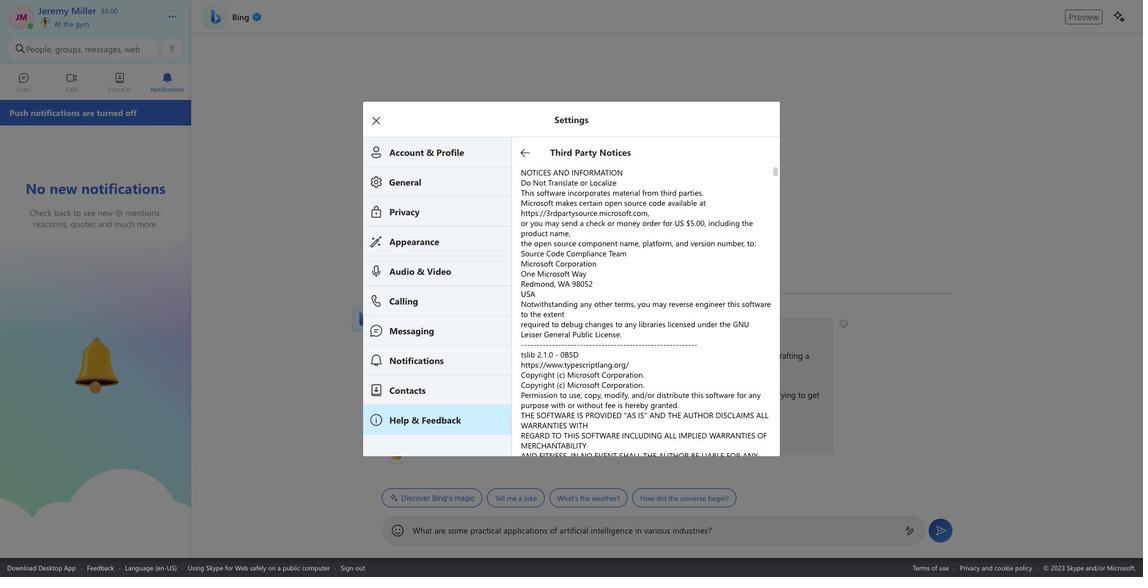 Task type: vqa. For each thing, say whether or not it's contained in the screenshot.
Unicorn
no



Task type: describe. For each thing, give the bounding box(es) containing it.
any
[[417, 350, 429, 361]]

1 i'm from the left
[[388, 389, 399, 401]]

this
[[406, 324, 418, 335]]

universe
[[680, 494, 706, 503]]

story
[[388, 363, 406, 375]]

download
[[7, 564, 37, 572]]

privacy
[[960, 564, 980, 572]]

discover
[[401, 494, 430, 503]]

trip
[[714, 350, 726, 361]]

web
[[235, 564, 248, 572]]

ask
[[388, 350, 401, 361]]

tell
[[495, 494, 505, 503]]

1 horizontal spatial for
[[408, 363, 418, 375]]

bing
[[428, 324, 444, 335]]

what's
[[557, 494, 578, 503]]

me left with at the right bottom of page
[[585, 363, 596, 375]]

groups, inside ask me any type of question, like finding vegan restaurants in cambridge, itinerary for your trip to europe or drafting a story for curious kids. in groups, remember to mention me with @bing. i'm an ai preview, so i'm still learning. sometimes i might say something weird. don't get mad at me, i'm just trying to get better! if you want to start over, type
[[475, 363, 502, 375]]

computer
[[302, 564, 330, 572]]

2 i'm from the left
[[463, 389, 474, 401]]

!
[[444, 324, 447, 335]]

terms
[[913, 564, 930, 572]]

ask me any type of question, like finding vegan restaurants in cambridge, itinerary for your trip to europe or drafting a story for curious kids. in groups, remember to mention me with @bing. i'm an ai preview, so i'm still learning. sometimes i might say something weird. don't get mad at me, i'm just trying to get better! if you want to start over, type
[[388, 350, 822, 440]]

feedback link
[[87, 564, 114, 572]]

skype
[[206, 564, 223, 572]]

if
[[388, 429, 393, 440]]

gym
[[75, 19, 89, 29]]

out
[[355, 564, 365, 572]]

what's the weather?
[[557, 494, 620, 503]]

a right on
[[277, 564, 281, 572]]

to down vegan
[[543, 363, 551, 375]]

kids.
[[448, 363, 464, 375]]

preview,
[[422, 389, 451, 401]]

your
[[695, 350, 712, 361]]

weather?
[[592, 494, 620, 503]]

a inside ask me any type of question, like finding vegan restaurants in cambridge, itinerary for your trip to europe or drafting a story for curious kids. in groups, remember to mention me with @bing. i'm an ai preview, so i'm still learning. sometimes i might say something weird. don't get mad at me, i'm just trying to get better! if you want to start over, type
[[805, 350, 809, 361]]

newtopic
[[494, 429, 528, 440]]

safely
[[250, 564, 266, 572]]

third party notices dialog
[[363, 102, 798, 578]]

am
[[414, 307, 425, 317]]

how did the universe begin?
[[640, 494, 729, 503]]

newtopic . and if you want to give me feedback, just report a concern.
[[494, 429, 744, 440]]

tell me a joke button
[[487, 489, 545, 508]]

how did the universe begin? button
[[633, 489, 737, 508]]

discover bing's magic
[[401, 494, 475, 503]]

terms of use link
[[913, 564, 949, 572]]

groups, inside button
[[55, 43, 83, 54]]

use
[[939, 564, 949, 572]]

start
[[439, 429, 455, 440]]

me,
[[732, 389, 745, 401]]

at the gym
[[52, 19, 89, 29]]

1 vertical spatial type
[[476, 429, 492, 440]]

language (en-us) link
[[125, 564, 177, 572]]

@bing.
[[616, 363, 641, 375]]

bell
[[60, 333, 75, 345]]

preview
[[1069, 12, 1099, 22]]

download desktop app
[[7, 564, 76, 572]]

in
[[466, 363, 473, 375]]

are
[[434, 525, 446, 536]]

joke
[[524, 494, 537, 503]]

trying
[[775, 389, 796, 401]]

i inside ask me any type of question, like finding vegan restaurants in cambridge, itinerary for your trip to europe or drafting a story for curious kids. in groups, remember to mention me with @bing. i'm an ai preview, so i'm still learning. sometimes i might say something weird. don't get mad at me, i'm just trying to get better! if you want to start over, type
[[565, 389, 567, 401]]

desktop
[[38, 564, 62, 572]]

drafting
[[775, 350, 803, 361]]

just inside ask me any type of question, like finding vegan restaurants in cambridge, itinerary for your trip to europe or drafting a story for curious kids. in groups, remember to mention me with @bing. i'm an ai preview, so i'm still learning. sometimes i might say something weird. don't get mad at me, i'm just trying to get better! if you want to start over, type
[[760, 389, 773, 401]]

using skype for web safely on a public computer link
[[188, 564, 330, 572]]

something
[[606, 389, 644, 401]]

over,
[[458, 429, 474, 440]]

tell me a joke
[[495, 494, 537, 503]]

(openhands)
[[745, 428, 790, 439]]

how inside button
[[640, 494, 655, 503]]

web
[[125, 43, 140, 54]]

learning.
[[490, 389, 521, 401]]

terms of use
[[913, 564, 949, 572]]

me left any
[[403, 350, 414, 361]]

people, groups, messages, web
[[26, 43, 140, 54]]

itinerary
[[652, 350, 681, 361]]

begin?
[[708, 494, 729, 503]]

finding
[[507, 350, 532, 361]]

hey,
[[388, 324, 403, 335]]

say
[[592, 389, 604, 401]]

feedback,
[[630, 429, 664, 440]]

us)
[[167, 564, 177, 572]]

at
[[54, 19, 61, 29]]

bing's
[[432, 494, 453, 503]]

1 horizontal spatial you
[[504, 324, 517, 335]]

various
[[644, 525, 670, 536]]

to right trying at the bottom right
[[798, 389, 806, 401]]

concern.
[[712, 429, 742, 440]]

mad
[[705, 389, 721, 401]]



Task type: locate. For each thing, give the bounding box(es) containing it.
to right trip at right bottom
[[728, 350, 735, 361]]

0 horizontal spatial get
[[691, 389, 703, 401]]

just
[[760, 389, 773, 401], [666, 429, 679, 440]]

.
[[528, 429, 530, 440]]

i
[[482, 324, 484, 335], [565, 389, 567, 401]]

0 vertical spatial in
[[600, 350, 606, 361]]

0 vertical spatial of
[[449, 350, 456, 361]]

messages,
[[85, 43, 122, 54]]

sign out
[[341, 564, 365, 572]]

still
[[476, 389, 488, 401]]

groups, down like
[[475, 363, 502, 375]]

sign out link
[[341, 564, 365, 572]]

a right drafting
[[805, 350, 809, 361]]

2 horizontal spatial of
[[932, 564, 937, 572]]

me right tell
[[507, 494, 517, 503]]

intelligence
[[591, 525, 633, 536]]

curious
[[420, 363, 446, 375]]

2 horizontal spatial for
[[683, 350, 693, 361]]

privacy and cookie policy
[[960, 564, 1032, 572]]

you inside ask me any type of question, like finding vegan restaurants in cambridge, itinerary for your trip to europe or drafting a story for curious kids. in groups, remember to mention me with @bing. i'm an ai preview, so i'm still learning. sometimes i might say something weird. don't get mad at me, i'm just trying to get better! if you want to start over, type
[[395, 429, 408, 440]]

tab list
[[0, 67, 191, 100]]

0 horizontal spatial i
[[482, 324, 484, 335]]

public
[[283, 564, 300, 572]]

1 vertical spatial just
[[666, 429, 679, 440]]

0 horizontal spatial groups,
[[55, 43, 83, 54]]

0 horizontal spatial the
[[63, 19, 73, 29]]

2 want from the left
[[570, 429, 588, 440]]

1 horizontal spatial want
[[570, 429, 588, 440]]

2 vertical spatial for
[[225, 564, 233, 572]]

1 horizontal spatial i'm
[[463, 389, 474, 401]]

1 vertical spatial for
[[408, 363, 418, 375]]

for left web
[[225, 564, 233, 572]]

1 vertical spatial groups,
[[475, 363, 502, 375]]

like
[[493, 350, 505, 361]]

what are some practical applications of artificial intelligence in various industries?
[[413, 525, 712, 536]]

(en-
[[155, 564, 167, 572]]

me inside button
[[507, 494, 517, 503]]

help
[[486, 324, 502, 335]]

1 horizontal spatial how
[[640, 494, 655, 503]]

an
[[401, 389, 410, 401]]

for
[[683, 350, 693, 361], [408, 363, 418, 375], [225, 564, 233, 572]]

the right what's
[[580, 494, 590, 503]]

0 vertical spatial how
[[449, 324, 465, 335]]

question,
[[458, 350, 491, 361]]

download desktop app link
[[7, 564, 76, 572]]

1 horizontal spatial in
[[635, 525, 642, 536]]

i'm
[[388, 389, 399, 401], [463, 389, 474, 401], [747, 389, 758, 401]]

0 vertical spatial groups,
[[55, 43, 83, 54]]

mention
[[553, 363, 583, 375]]

2 horizontal spatial the
[[668, 494, 678, 503]]

(smileeyes)
[[546, 323, 585, 335]]

want
[[410, 429, 428, 440], [570, 429, 588, 440]]

how right !
[[449, 324, 465, 335]]

1 horizontal spatial get
[[808, 389, 819, 401]]

weird.
[[646, 389, 667, 401]]

groups,
[[55, 43, 83, 54], [475, 363, 502, 375]]

or
[[765, 350, 772, 361]]

get right trying at the bottom right
[[808, 389, 819, 401]]

with
[[598, 363, 613, 375]]

of inside ask me any type of question, like finding vegan restaurants in cambridge, itinerary for your trip to europe or drafting a story for curious kids. in groups, remember to mention me with @bing. i'm an ai preview, so i'm still learning. sometimes i might say something weird. don't get mad at me, i'm just trying to get better! if you want to start over, type
[[449, 350, 456, 361]]

to
[[728, 350, 735, 361], [543, 363, 551, 375], [798, 389, 806, 401], [430, 429, 437, 440], [590, 429, 597, 440]]

0 vertical spatial i
[[482, 324, 484, 335]]

in
[[600, 350, 606, 361], [635, 525, 642, 536]]

want left give
[[570, 429, 588, 440]]

some
[[448, 525, 468, 536]]

0 horizontal spatial type
[[431, 350, 447, 361]]

i right can
[[482, 324, 484, 335]]

Type a message text field
[[413, 525, 895, 536]]

in left various on the right of the page
[[635, 525, 642, 536]]

0 horizontal spatial i'm
[[388, 389, 399, 401]]

0 horizontal spatial how
[[449, 324, 465, 335]]

just left trying at the bottom right
[[760, 389, 773, 401]]

get left mad
[[691, 389, 703, 401]]

i'm right me,
[[747, 389, 758, 401]]

0 horizontal spatial you
[[395, 429, 408, 440]]

at
[[723, 389, 730, 401]]

did
[[656, 494, 667, 503]]

me right give
[[616, 429, 628, 440]]

how left did
[[640, 494, 655, 503]]

2 get from the left
[[808, 389, 819, 401]]

the right did
[[668, 494, 678, 503]]

applications
[[503, 525, 548, 536]]

to left give
[[590, 429, 597, 440]]

2 horizontal spatial you
[[555, 429, 568, 440]]

using
[[188, 564, 204, 572]]

want inside ask me any type of question, like finding vegan restaurants in cambridge, itinerary for your trip to europe or drafting a story for curious kids. in groups, remember to mention me with @bing. i'm an ai preview, so i'm still learning. sometimes i might say something weird. don't get mad at me, i'm just trying to get better! if you want to start over, type
[[410, 429, 428, 440]]

at the gym button
[[38, 17, 156, 29]]

the for at
[[63, 19, 73, 29]]

a right report
[[706, 429, 710, 440]]

privacy and cookie policy link
[[960, 564, 1032, 572]]

language
[[125, 564, 153, 572]]

a left the joke
[[519, 494, 522, 503]]

i'm left "an"
[[388, 389, 399, 401]]

0 horizontal spatial for
[[225, 564, 233, 572]]

0 horizontal spatial in
[[600, 350, 606, 361]]

get
[[691, 389, 703, 401], [808, 389, 819, 401]]

3 i'm from the left
[[747, 389, 758, 401]]

of left the artificial
[[550, 525, 557, 536]]

of left use
[[932, 564, 937, 572]]

1 horizontal spatial groups,
[[475, 363, 502, 375]]

1 vertical spatial i
[[565, 389, 567, 401]]

can
[[468, 324, 480, 335]]

1 vertical spatial of
[[550, 525, 557, 536]]

0 horizontal spatial just
[[666, 429, 679, 440]]

1 want from the left
[[410, 429, 428, 440]]

the right at
[[63, 19, 73, 29]]

if
[[549, 429, 553, 440]]

hey, this is bing ! how can i help you today?
[[388, 324, 545, 335]]

for right story
[[408, 363, 418, 375]]

the for what's
[[580, 494, 590, 503]]

sign
[[341, 564, 354, 572]]

1 horizontal spatial type
[[476, 429, 492, 440]]

might
[[569, 389, 590, 401]]

1 horizontal spatial the
[[580, 494, 590, 503]]

bing, 9:24 am
[[382, 307, 425, 317]]

people, groups, messages, web button
[[10, 38, 158, 60]]

me
[[403, 350, 414, 361], [585, 363, 596, 375], [616, 429, 628, 440], [507, 494, 517, 503]]

0 vertical spatial just
[[760, 389, 773, 401]]

what's the weather? button
[[550, 489, 628, 508]]

1 horizontal spatial i
[[565, 389, 567, 401]]

europe
[[738, 350, 763, 361]]

policy
[[1015, 564, 1032, 572]]

1 horizontal spatial just
[[760, 389, 773, 401]]

type up curious on the left bottom of page
[[431, 350, 447, 361]]

want left start
[[410, 429, 428, 440]]

2 vertical spatial of
[[932, 564, 937, 572]]

sometimes
[[523, 389, 563, 401]]

better!
[[388, 402, 412, 414]]

using skype for web safely on a public computer
[[188, 564, 330, 572]]

remember
[[504, 363, 541, 375]]

i left might
[[565, 389, 567, 401]]

type right over,
[[476, 429, 492, 440]]

ai
[[412, 389, 420, 401]]

on
[[268, 564, 276, 572]]

just left report
[[666, 429, 679, 440]]

1 vertical spatial in
[[635, 525, 642, 536]]

give
[[600, 429, 614, 440]]

vegan
[[535, 350, 556, 361]]

of up "kids." on the left bottom
[[449, 350, 456, 361]]

industries?
[[673, 525, 712, 536]]

feedback
[[87, 564, 114, 572]]

in inside ask me any type of question, like finding vegan restaurants in cambridge, itinerary for your trip to europe or drafting a story for curious kids. in groups, remember to mention me with @bing. i'm an ai preview, so i'm still learning. sometimes i might say something weird. don't get mad at me, i'm just trying to get better! if you want to start over, type
[[600, 350, 606, 361]]

1 get from the left
[[691, 389, 703, 401]]

for left your
[[683, 350, 693, 361]]

in up with at the right bottom of page
[[600, 350, 606, 361]]

0 vertical spatial for
[[683, 350, 693, 361]]

2 horizontal spatial i'm
[[747, 389, 758, 401]]

to left start
[[430, 429, 437, 440]]

a inside button
[[519, 494, 522, 503]]

report
[[681, 429, 703, 440]]

groups, down at the gym
[[55, 43, 83, 54]]

0 horizontal spatial want
[[410, 429, 428, 440]]

restaurants
[[558, 350, 598, 361]]

practical
[[470, 525, 501, 536]]

1 horizontal spatial of
[[550, 525, 557, 536]]

i'm right so
[[463, 389, 474, 401]]

0 vertical spatial type
[[431, 350, 447, 361]]

1 vertical spatial how
[[640, 494, 655, 503]]

language (en-us)
[[125, 564, 177, 572]]

0 horizontal spatial of
[[449, 350, 456, 361]]

people,
[[26, 43, 53, 54]]



